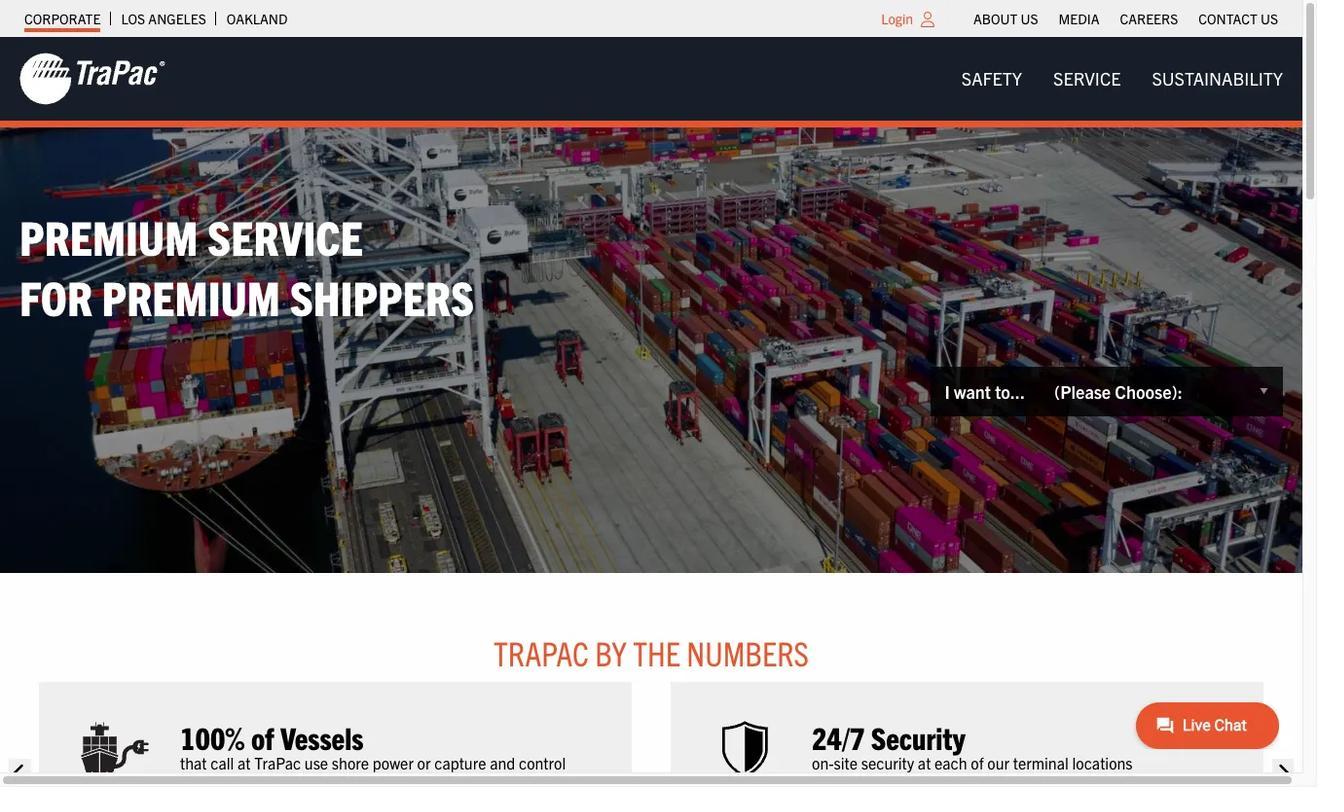 Task type: vqa. For each thing, say whether or not it's contained in the screenshot.
up in the 'This Integrated System Enables Containers To Be Available For Pick Up Within 15 Minutes Of Being Unloaded From A Ship, Which Has Significantly Reduced Truck Turn Times And Reduced Idle Truck Emissions.'
no



Task type: locate. For each thing, give the bounding box(es) containing it.
at
[[238, 754, 251, 774], [918, 754, 931, 774]]

service link
[[1038, 59, 1137, 99]]

security
[[862, 754, 915, 774]]

about us
[[974, 10, 1039, 27]]

use
[[305, 754, 328, 774]]

of inside "24/7 security on-site security at each of our terminal locations"
[[971, 754, 984, 774]]

of left our on the bottom right of page
[[971, 754, 984, 774]]

premium
[[19, 206, 198, 266], [102, 267, 280, 326]]

solid image
[[9, 759, 30, 788]]

24/7
[[812, 719, 865, 757]]

1 vertical spatial service
[[207, 206, 363, 266]]

1 vertical spatial menu bar
[[946, 59, 1299, 99]]

oakland
[[227, 10, 288, 27]]

at for security
[[918, 754, 931, 774]]

site
[[834, 754, 858, 774]]

system
[[180, 773, 227, 788]]

0 horizontal spatial service
[[207, 206, 363, 266]]

that
[[180, 754, 207, 774]]

los
[[121, 10, 145, 27]]

100%
[[180, 719, 245, 757]]

0 vertical spatial menu bar
[[964, 5, 1289, 32]]

the
[[633, 632, 681, 674]]

or
[[417, 754, 431, 774]]

us for about us
[[1021, 10, 1039, 27]]

light image
[[921, 12, 935, 27]]

100% of vessels that call at trapac use shore power or capture and control system
[[180, 719, 566, 788]]

call
[[211, 754, 234, 774]]

service
[[1054, 67, 1121, 90], [207, 206, 363, 266]]

0 vertical spatial service
[[1054, 67, 1121, 90]]

power
[[373, 754, 414, 774]]

menu bar up 'service' link
[[964, 5, 1289, 32]]

1 horizontal spatial service
[[1054, 67, 1121, 90]]

menu bar
[[964, 5, 1289, 32], [946, 59, 1299, 99]]

of
[[251, 719, 274, 757], [971, 754, 984, 774]]

1 us from the left
[[1021, 10, 1039, 27]]

2 us from the left
[[1261, 10, 1279, 27]]

us for contact us
[[1261, 10, 1279, 27]]

0 vertical spatial premium
[[19, 206, 198, 266]]

at inside "24/7 security on-site security at each of our terminal locations"
[[918, 754, 931, 774]]

of right "call"
[[251, 719, 274, 757]]

service inside premium service for premium shippers
[[207, 206, 363, 266]]

at left each
[[918, 754, 931, 774]]

us right about
[[1021, 10, 1039, 27]]

1 at from the left
[[238, 754, 251, 774]]

terminal
[[1013, 754, 1069, 774]]

0 horizontal spatial of
[[251, 719, 274, 757]]

us
[[1021, 10, 1039, 27], [1261, 10, 1279, 27]]

at for of
[[238, 754, 251, 774]]

los angeles link
[[121, 5, 206, 32]]

at inside '100% of vessels that call at trapac use shore power or capture and control system'
[[238, 754, 251, 774]]

corporate link
[[24, 5, 101, 32]]

0 horizontal spatial at
[[238, 754, 251, 774]]

0 horizontal spatial us
[[1021, 10, 1039, 27]]

contact us link
[[1199, 5, 1279, 32]]

login
[[881, 10, 913, 27]]

corporate image
[[19, 52, 166, 106]]

1 horizontal spatial at
[[918, 754, 931, 774]]

i
[[945, 380, 950, 403]]

trapac by the numbers
[[494, 632, 809, 674]]

vessels
[[280, 719, 364, 757]]

about us link
[[974, 5, 1039, 32]]

menu bar down the careers
[[946, 59, 1299, 99]]

1 horizontal spatial us
[[1261, 10, 1279, 27]]

2 at from the left
[[918, 754, 931, 774]]

angeles
[[148, 10, 206, 27]]

1 horizontal spatial of
[[971, 754, 984, 774]]

at right "call"
[[238, 754, 251, 774]]

trapac
[[254, 754, 301, 774]]

us right contact
[[1261, 10, 1279, 27]]



Task type: describe. For each thing, give the bounding box(es) containing it.
contact us
[[1199, 10, 1279, 27]]

corporate
[[24, 10, 101, 27]]

our
[[988, 754, 1010, 774]]

of inside '100% of vessels that call at trapac use shore power or capture and control system'
[[251, 719, 274, 757]]

oakland link
[[227, 5, 288, 32]]

sustainability
[[1152, 67, 1283, 90]]

los angeles
[[121, 10, 206, 27]]

each
[[935, 754, 968, 774]]

security
[[871, 719, 966, 757]]

menu bar containing safety
[[946, 59, 1299, 99]]

capture
[[434, 754, 486, 774]]

i want to...
[[945, 380, 1025, 403]]

sustainability link
[[1137, 59, 1299, 99]]

contact
[[1199, 10, 1258, 27]]

menu bar containing about us
[[964, 5, 1289, 32]]

shore
[[332, 754, 369, 774]]

premium service for premium shippers
[[19, 206, 474, 326]]

login link
[[881, 10, 913, 27]]

to...
[[995, 380, 1025, 403]]

media
[[1059, 10, 1100, 27]]

trapac
[[494, 632, 589, 674]]

safety link
[[946, 59, 1038, 99]]

media link
[[1059, 5, 1100, 32]]

for
[[19, 267, 92, 326]]

and
[[490, 754, 515, 774]]

careers
[[1120, 10, 1178, 27]]

control
[[519, 754, 566, 774]]

careers link
[[1120, 5, 1178, 32]]

shippers
[[290, 267, 474, 326]]

safety
[[962, 67, 1023, 90]]

locations
[[1073, 754, 1133, 774]]

numbers
[[687, 632, 809, 674]]

24/7 security on-site security at each of our terminal locations
[[812, 719, 1133, 774]]

1 vertical spatial premium
[[102, 267, 280, 326]]

about
[[974, 10, 1018, 27]]

on-
[[812, 754, 834, 774]]

by
[[595, 632, 627, 674]]

want
[[954, 380, 991, 403]]



